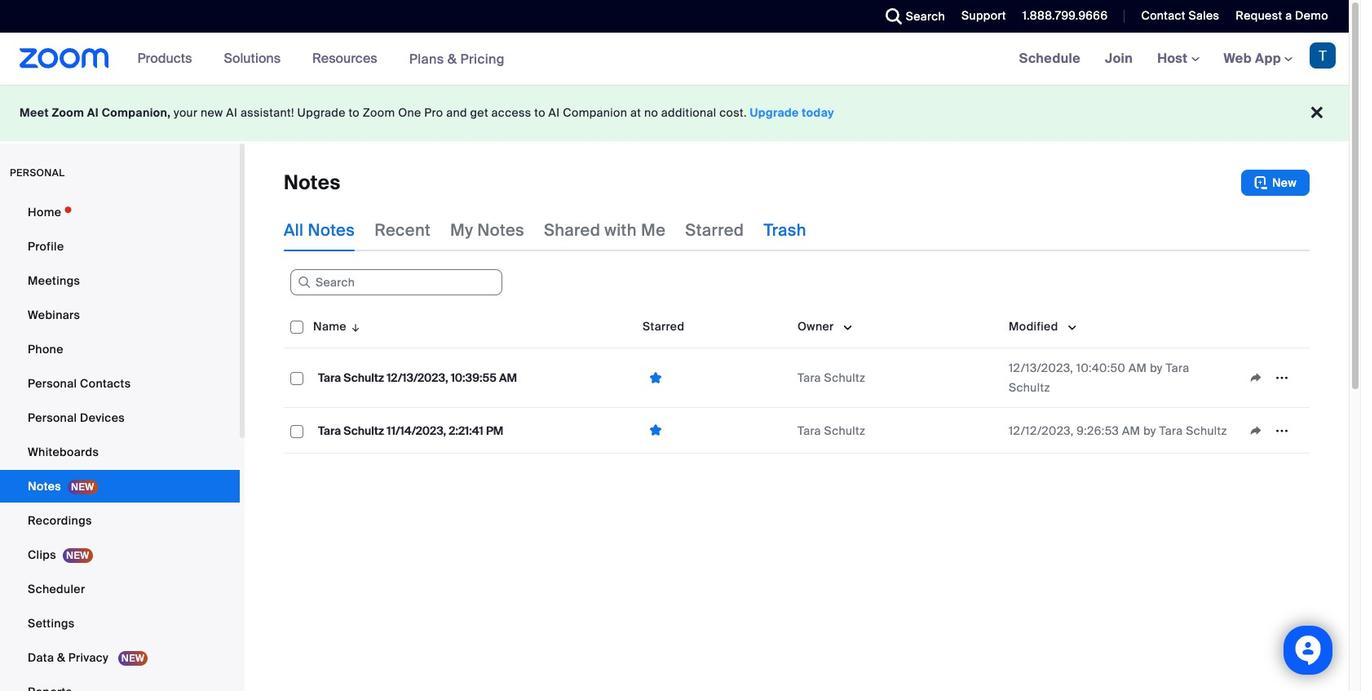 Task type: vqa. For each thing, say whether or not it's contained in the screenshot.
meetings
yes



Task type: describe. For each thing, give the bounding box(es) containing it.
share image for 12/13/2023, 10:40:50 am by tara schultz
[[1244, 370, 1270, 385]]

tara schultz 11/14/2023, 2:21:41 pm button
[[313, 420, 509, 441]]

new
[[1273, 175, 1297, 190]]

application for 12/12/2023, 9:26:53 am by tara schultz
[[1244, 418, 1304, 443]]

scheduler
[[28, 582, 85, 596]]

demo
[[1296, 8, 1329, 23]]

2 ai from the left
[[226, 105, 238, 120]]

2 zoom from the left
[[363, 105, 395, 120]]

personal menu menu
[[0, 196, 240, 691]]

more options for tara schultz 11/14/2023, 2:21:41 pm image
[[1270, 423, 1296, 438]]

your
[[174, 105, 198, 120]]

assistant!
[[241, 105, 294, 120]]

personal for personal contacts
[[28, 376, 77, 391]]

a
[[1286, 8, 1293, 23]]

recordings link
[[0, 504, 240, 537]]

web app
[[1224, 50, 1282, 67]]

all
[[284, 220, 304, 241]]

11/14/2023,
[[387, 423, 446, 438]]

application for 12/13/2023, 10:40:50 am by tara schultz
[[1244, 366, 1304, 390]]

notes right 'my'
[[478, 220, 525, 241]]

personal for personal devices
[[28, 410, 77, 425]]

contacts
[[80, 376, 131, 391]]

tara schultz 12/13/2023, 10:39:55 am starred image
[[643, 370, 669, 386]]

contact
[[1142, 8, 1186, 23]]

home
[[28, 205, 61, 220]]

12/13/2023, inside button
[[387, 370, 448, 385]]

tara schultz for 12/12/2023,
[[798, 423, 866, 438]]

12/12/2023,
[[1009, 423, 1074, 438]]

tara inside 12/13/2023, 10:40:50 am by tara schultz
[[1166, 361, 1190, 375]]

whiteboards link
[[0, 436, 240, 468]]

personal devices
[[28, 410, 125, 425]]

and
[[447, 105, 467, 120]]

Search text field
[[290, 269, 503, 295]]

arrow down image
[[347, 317, 362, 336]]

webinars
[[28, 308, 80, 322]]

1.888.799.9666
[[1023, 8, 1108, 23]]

12/12/2023, 9:26:53 am by tara schultz
[[1009, 423, 1228, 438]]

companion
[[563, 105, 628, 120]]

shared with me
[[544, 220, 666, 241]]

tara schultz 11/14/2023, 2:21:41 pm starred image
[[643, 423, 669, 438]]

get
[[470, 105, 489, 120]]

search
[[906, 9, 946, 24]]

personal contacts link
[[0, 367, 240, 400]]

12/13/2023, 10:40:50 am by tara schultz
[[1009, 361, 1190, 395]]

clips link
[[0, 539, 240, 571]]

more options for tara schultz 12/13/2023, 10:39:55 am image
[[1270, 370, 1296, 385]]

settings link
[[0, 607, 240, 640]]

additional
[[662, 105, 717, 120]]

tara schultz 12/13/2023, 10:39:55 am
[[318, 370, 517, 385]]

shared
[[544, 220, 601, 241]]

resources button
[[313, 33, 385, 85]]

personal
[[10, 166, 65, 180]]

pro
[[425, 105, 443, 120]]

am inside button
[[499, 370, 517, 385]]

new button
[[1242, 170, 1310, 196]]

clips
[[28, 548, 56, 562]]

tara schultz for 12/13/2023,
[[798, 370, 866, 385]]

3 ai from the left
[[549, 105, 560, 120]]

search button
[[874, 0, 950, 33]]

notes right all
[[308, 220, 355, 241]]

request a demo
[[1237, 8, 1329, 23]]

request
[[1237, 8, 1283, 23]]

meet zoom ai companion, your new ai assistant! upgrade to zoom one pro and get access to ai companion at no additional cost. upgrade today
[[20, 105, 835, 120]]

sales
[[1189, 8, 1220, 23]]

2 upgrade from the left
[[750, 105, 800, 120]]

10:40:50
[[1077, 361, 1126, 375]]

solutions button
[[224, 33, 288, 85]]

data & privacy
[[28, 650, 112, 665]]

schultz inside button
[[344, 370, 384, 385]]

1 to from the left
[[349, 105, 360, 120]]

banner containing products
[[0, 33, 1350, 86]]

schedule
[[1020, 50, 1081, 67]]

all notes
[[284, 220, 355, 241]]

schedule link
[[1007, 33, 1093, 85]]

my notes
[[450, 220, 525, 241]]

plans
[[409, 50, 444, 67]]

recent
[[375, 220, 431, 241]]

products
[[138, 50, 192, 67]]

9:26:53
[[1077, 423, 1120, 438]]

web
[[1224, 50, 1253, 67]]

my
[[450, 220, 473, 241]]

& for privacy
[[57, 650, 65, 665]]

access
[[492, 105, 532, 120]]

modified
[[1009, 319, 1059, 334]]

tabs of all notes page tab list
[[284, 209, 807, 251]]

schultz inside 12/13/2023, 10:40:50 am by tara schultz
[[1009, 380, 1051, 395]]

recordings
[[28, 513, 92, 528]]



Task type: locate. For each thing, give the bounding box(es) containing it.
today
[[802, 105, 835, 120]]

zoom
[[52, 105, 84, 120], [363, 105, 395, 120]]

1 vertical spatial personal
[[28, 410, 77, 425]]

& right data
[[57, 650, 65, 665]]

join
[[1106, 50, 1134, 67]]

am for 12/13/2023, 10:40:50 am by tara schultz
[[1129, 361, 1148, 375]]

0 horizontal spatial starred
[[643, 319, 685, 334]]

notes link
[[0, 470, 240, 503]]

0 horizontal spatial to
[[349, 105, 360, 120]]

1 vertical spatial &
[[57, 650, 65, 665]]

starred inside tabs of all notes page tab list
[[686, 220, 744, 241]]

profile link
[[0, 230, 240, 263]]

notes
[[284, 170, 341, 195], [308, 220, 355, 241], [478, 220, 525, 241], [28, 479, 61, 494]]

support link
[[950, 0, 1011, 33], [962, 8, 1007, 23]]

1 vertical spatial by
[[1144, 423, 1157, 438]]

one
[[398, 105, 422, 120]]

1 horizontal spatial 12/13/2023,
[[1009, 361, 1074, 375]]

2:21:41
[[449, 423, 484, 438]]

companion,
[[102, 105, 171, 120]]

0 vertical spatial tara schultz
[[798, 370, 866, 385]]

notes up 'all notes'
[[284, 170, 341, 195]]

app
[[1256, 50, 1282, 67]]

share image for 12/12/2023, 9:26:53 am by tara schultz
[[1244, 423, 1270, 438]]

cost.
[[720, 105, 747, 120]]

meet
[[20, 105, 49, 120]]

webinars link
[[0, 299, 240, 331]]

solutions
[[224, 50, 281, 67]]

tara inside button
[[318, 423, 341, 438]]

ai left companion
[[549, 105, 560, 120]]

1 vertical spatial share image
[[1244, 423, 1270, 438]]

1 ai from the left
[[87, 105, 99, 120]]

application containing name
[[284, 305, 1323, 466]]

0 horizontal spatial &
[[57, 650, 65, 665]]

am right 10:39:55
[[499, 370, 517, 385]]

ai right new
[[226, 105, 238, 120]]

contact sales
[[1142, 8, 1220, 23]]

upgrade
[[297, 105, 346, 120], [750, 105, 800, 120]]

0 vertical spatial starred
[[686, 220, 744, 241]]

owner
[[798, 319, 834, 334]]

plans & pricing
[[409, 50, 505, 67]]

2 to from the left
[[535, 105, 546, 120]]

by
[[1151, 361, 1163, 375], [1144, 423, 1157, 438]]

12/13/2023, up the 11/14/2023,
[[387, 370, 448, 385]]

ai left companion,
[[87, 105, 99, 120]]

1 horizontal spatial &
[[448, 50, 457, 67]]

1 personal from the top
[[28, 376, 77, 391]]

name
[[313, 319, 347, 334]]

host
[[1158, 50, 1192, 67]]

starred inside application
[[643, 319, 685, 334]]

schultz inside button
[[344, 423, 384, 438]]

upgrade right the cost.
[[750, 105, 800, 120]]

& right plans
[[448, 50, 457, 67]]

by right 9:26:53
[[1144, 423, 1157, 438]]

0 horizontal spatial ai
[[87, 105, 99, 120]]

starred up tara schultz 12/13/2023, 10:39:55 am starred image
[[643, 319, 685, 334]]

meetings
[[28, 273, 80, 288]]

2 personal from the top
[[28, 410, 77, 425]]

request a demo link
[[1224, 0, 1350, 33], [1237, 8, 1329, 23]]

by for 10:40:50
[[1151, 361, 1163, 375]]

0 vertical spatial &
[[448, 50, 457, 67]]

notes inside personal menu menu
[[28, 479, 61, 494]]

share image
[[1244, 370, 1270, 385], [1244, 423, 1270, 438]]

meetings link
[[0, 264, 240, 297]]

personal down the phone
[[28, 376, 77, 391]]

tara inside button
[[318, 370, 341, 385]]

1 horizontal spatial ai
[[226, 105, 238, 120]]

profile picture image
[[1310, 42, 1337, 69]]

data & privacy link
[[0, 641, 240, 674]]

no
[[645, 105, 659, 120]]

am for 12/12/2023, 9:26:53 am by tara schultz
[[1123, 423, 1141, 438]]

whiteboards
[[28, 445, 99, 459]]

meetings navigation
[[1007, 33, 1350, 86]]

am inside 12/13/2023, 10:40:50 am by tara schultz
[[1129, 361, 1148, 375]]

12/13/2023, down modified
[[1009, 361, 1074, 375]]

by for 9:26:53
[[1144, 423, 1157, 438]]

tara schultz 11/14/2023, 2:21:41 pm
[[318, 423, 504, 438]]

zoom left one
[[363, 105, 395, 120]]

schultz
[[344, 370, 384, 385], [825, 370, 866, 385], [1009, 380, 1051, 395], [344, 423, 384, 438], [825, 423, 866, 438], [1187, 423, 1228, 438]]

resources
[[313, 50, 378, 67]]

& for pricing
[[448, 50, 457, 67]]

personal up whiteboards
[[28, 410, 77, 425]]

share image up "more options for tara schultz 11/14/2023, 2:21:41 pm" icon
[[1244, 370, 1270, 385]]

12/13/2023,
[[1009, 361, 1074, 375], [387, 370, 448, 385]]

plans & pricing link
[[409, 50, 505, 67], [409, 50, 505, 67]]

1 horizontal spatial zoom
[[363, 105, 395, 120]]

ai
[[87, 105, 99, 120], [226, 105, 238, 120], [549, 105, 560, 120]]

& inside product information navigation
[[448, 50, 457, 67]]

with
[[605, 220, 637, 241]]

product information navigation
[[125, 33, 517, 86]]

1 horizontal spatial to
[[535, 105, 546, 120]]

join link
[[1093, 33, 1146, 85]]

0 horizontal spatial upgrade
[[297, 105, 346, 120]]

&
[[448, 50, 457, 67], [57, 650, 65, 665]]

2 share image from the top
[[1244, 423, 1270, 438]]

new
[[201, 105, 223, 120]]

by right 10:40:50
[[1151, 361, 1163, 375]]

12/13/2023, inside 12/13/2023, 10:40:50 am by tara schultz
[[1009, 361, 1074, 375]]

zoom logo image
[[20, 48, 109, 69]]

scheduler link
[[0, 573, 240, 605]]

starred right me at top left
[[686, 220, 744, 241]]

2 tara schultz from the top
[[798, 423, 866, 438]]

personal contacts
[[28, 376, 131, 391]]

pricing
[[461, 50, 505, 67]]

profile
[[28, 239, 64, 254]]

share image down more options for tara schultz 12/13/2023, 10:39:55 am image
[[1244, 423, 1270, 438]]

0 horizontal spatial 12/13/2023,
[[387, 370, 448, 385]]

1 horizontal spatial starred
[[686, 220, 744, 241]]

0 vertical spatial personal
[[28, 376, 77, 391]]

settings
[[28, 616, 75, 631]]

by inside 12/13/2023, 10:40:50 am by tara schultz
[[1151, 361, 1163, 375]]

0 vertical spatial share image
[[1244, 370, 1270, 385]]

upgrade down product information navigation
[[297, 105, 346, 120]]

1 vertical spatial starred
[[643, 319, 685, 334]]

10:39:55
[[451, 370, 497, 385]]

& inside personal menu menu
[[57, 650, 65, 665]]

pm
[[486, 423, 504, 438]]

support
[[962, 8, 1007, 23]]

am
[[1129, 361, 1148, 375], [499, 370, 517, 385], [1123, 423, 1141, 438]]

1 upgrade from the left
[[297, 105, 346, 120]]

am right 10:40:50
[[1129, 361, 1148, 375]]

trash
[[764, 220, 807, 241]]

1 vertical spatial tara schultz
[[798, 423, 866, 438]]

1 horizontal spatial upgrade
[[750, 105, 800, 120]]

1.888.799.9666 button
[[1011, 0, 1113, 33], [1023, 8, 1108, 23]]

web app button
[[1224, 50, 1293, 67]]

home link
[[0, 196, 240, 228]]

contact sales link
[[1130, 0, 1224, 33], [1142, 8, 1220, 23]]

meet zoom ai companion, footer
[[0, 85, 1350, 141]]

privacy
[[68, 650, 109, 665]]

banner
[[0, 33, 1350, 86]]

application
[[284, 305, 1323, 466], [1244, 366, 1304, 390], [1244, 418, 1304, 443]]

0 horizontal spatial zoom
[[52, 105, 84, 120]]

tara schultz 12/13/2023, 10:39:55 am button
[[313, 367, 522, 388]]

tara
[[1166, 361, 1190, 375], [318, 370, 341, 385], [798, 370, 822, 385], [318, 423, 341, 438], [798, 423, 822, 438], [1160, 423, 1184, 438]]

upgrade today link
[[750, 105, 835, 120]]

notes up recordings on the left
[[28, 479, 61, 494]]

phone link
[[0, 333, 240, 366]]

to down the resources dropdown button
[[349, 105, 360, 120]]

at
[[631, 105, 642, 120]]

0 vertical spatial by
[[1151, 361, 1163, 375]]

data
[[28, 650, 54, 665]]

1 tara schultz from the top
[[798, 370, 866, 385]]

to right access
[[535, 105, 546, 120]]

devices
[[80, 410, 125, 425]]

products button
[[138, 33, 199, 85]]

1 share image from the top
[[1244, 370, 1270, 385]]

host button
[[1158, 50, 1200, 67]]

zoom right 'meet' on the top of page
[[52, 105, 84, 120]]

personal devices link
[[0, 401, 240, 434]]

2 horizontal spatial ai
[[549, 105, 560, 120]]

am right 9:26:53
[[1123, 423, 1141, 438]]

1 zoom from the left
[[52, 105, 84, 120]]



